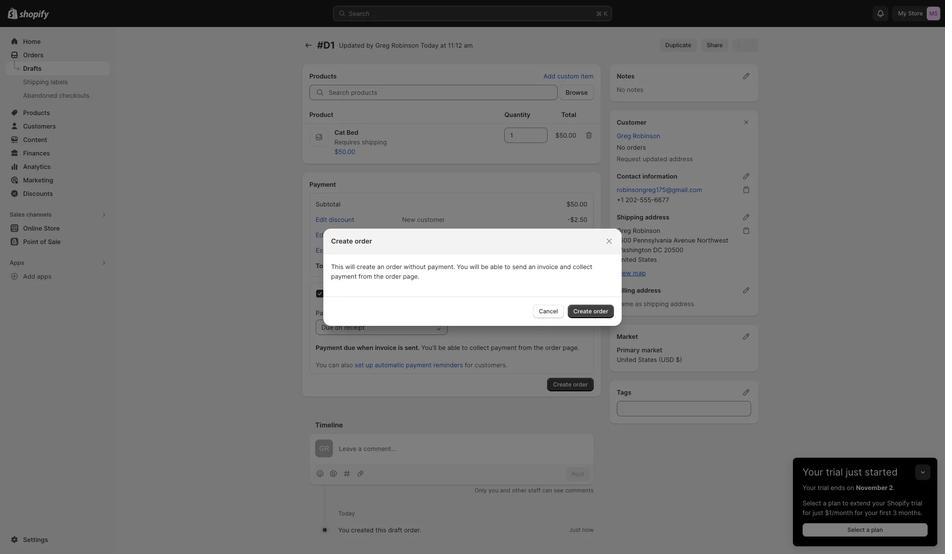 Task type: vqa. For each thing, say whether or not it's contained in the screenshot.
'tab list'
no



Task type: locate. For each thing, give the bounding box(es) containing it.
the down create
[[374, 272, 384, 280]]

for down extend
[[856, 509, 864, 517]]

this
[[331, 263, 344, 270]]

your up your trial ends on november 2 .
[[803, 467, 824, 478]]

greg down customer
[[617, 132, 632, 140]]

add for add apps
[[23, 273, 35, 280]]

payment up due
[[316, 309, 342, 317]]

avenue
[[674, 236, 696, 244]]

without
[[404, 263, 426, 270]]

2 will from the left
[[470, 263, 480, 270]]

or
[[356, 231, 362, 239]]

0 vertical spatial states
[[639, 256, 658, 263]]

select for select a plan to extend your shopify trial for just $1/month for your first 3 months.
[[803, 499, 822, 507]]

1 horizontal spatial the
[[534, 344, 544, 352]]

0 vertical spatial no
[[617, 86, 626, 93]]

0 vertical spatial $50.00
[[556, 131, 577, 139]]

1 horizontal spatial a
[[867, 526, 870, 534]]

payment down due
[[316, 344, 343, 352]]

your trial just started button
[[794, 458, 938, 478]]

trial up ends
[[827, 467, 844, 478]]

0 horizontal spatial total
[[316, 262, 331, 270]]

drafts
[[23, 65, 42, 72]]

select down the select a plan to extend your shopify trial for just $1/month for your first 3 months.
[[848, 526, 866, 534]]

shipping down discount
[[329, 231, 354, 239]]

greg robinson no orders request updated address
[[617, 132, 693, 163]]

a for select a plan to extend your shopify trial for just $1/month for your first 3 months.
[[824, 499, 827, 507]]

2 united from the top
[[617, 356, 637, 364]]

robinson for greg robinson no orders request updated address
[[633, 132, 661, 140]]

1 vertical spatial total
[[316, 262, 331, 270]]

you inside this will create an order without payment. you will be able to send an invoice and collect payment from the order page.
[[457, 263, 468, 270]]

on right due
[[335, 324, 343, 331]]

0 vertical spatial trial
[[827, 467, 844, 478]]

select inside "link"
[[848, 526, 866, 534]]

2 vertical spatial trial
[[912, 499, 923, 507]]

the
[[374, 272, 384, 280], [534, 344, 544, 352]]

total left this
[[316, 262, 331, 270]]

$50.00 inside button
[[335, 148, 356, 156]]

your trial just started
[[803, 467, 899, 478]]

address
[[670, 155, 693, 163], [646, 213, 670, 221], [637, 287, 662, 294], [671, 300, 695, 308]]

your
[[803, 467, 824, 478], [803, 484, 817, 492]]

⌘
[[597, 10, 602, 17]]

will right this
[[346, 263, 355, 270]]

trial for just
[[827, 467, 844, 478]]

plan up the $1/month
[[829, 499, 841, 507]]

0 vertical spatial be
[[481, 263, 489, 270]]

shipping labels link
[[6, 75, 110, 89]]

0 horizontal spatial shipping
[[329, 231, 354, 239]]

no inside "greg robinson no orders request updated address"
[[617, 144, 626, 151]]

payment up subtotal at the left of the page
[[310, 181, 336, 188]]

abandoned
[[23, 92, 57, 99]]

greg inside "greg robinson no orders request updated address"
[[617, 132, 632, 140]]

robinsongreg175@gmail.com
[[617, 186, 703, 194]]

1 horizontal spatial an
[[529, 263, 536, 270]]

item
[[581, 72, 594, 80]]

1 vertical spatial your
[[803, 484, 817, 492]]

shipping right requires
[[362, 138, 387, 146]]

payment for payment due later
[[328, 290, 354, 298]]

your for your trial just started
[[803, 467, 824, 478]]

payment for payment terms
[[316, 309, 342, 317]]

is
[[398, 344, 403, 352]]

payment up customers.
[[491, 344, 517, 352]]

(usd
[[659, 356, 675, 364]]

able left the send
[[491, 263, 503, 270]]

discount
[[329, 216, 355, 223]]

0 horizontal spatial add
[[23, 273, 35, 280]]

to up reminders
[[462, 344, 468, 352]]

shipping inside cat bed requires shipping
[[362, 138, 387, 146]]

view map
[[617, 269, 646, 277]]

1 horizontal spatial plan
[[872, 526, 884, 534]]

share
[[707, 41, 723, 49]]

1 vertical spatial add
[[23, 273, 35, 280]]

an right the send
[[529, 263, 536, 270]]

0 vertical spatial collect
[[573, 263, 593, 270]]

no left notes
[[617, 86, 626, 93]]

1 horizontal spatial be
[[481, 263, 489, 270]]

add left apps
[[23, 273, 35, 280]]

you right payment.
[[457, 263, 468, 270]]

1 horizontal spatial shipping
[[362, 138, 387, 146]]

washington
[[617, 246, 652, 254]]

states down market
[[639, 356, 658, 364]]

0 vertical spatial robinson
[[392, 41, 419, 49]]

1 vertical spatial $50.00
[[335, 148, 356, 156]]

0 horizontal spatial a
[[824, 499, 827, 507]]

0 vertical spatial shipping
[[362, 138, 387, 146]]

edit down subtotal at the left of the page
[[316, 216, 327, 223]]

robinson right by
[[392, 41, 419, 49]]

edit shipping or delivery
[[316, 231, 387, 239]]

1600
[[617, 236, 632, 244]]

just inside the select a plan to extend your shopify trial for just $1/month for your first 3 months.
[[813, 509, 824, 517]]

2 edit from the top
[[316, 231, 327, 239]]

1 vertical spatial greg
[[617, 132, 632, 140]]

page. down without
[[403, 272, 420, 280]]

settings link
[[6, 533, 110, 547]]

2 your from the top
[[803, 484, 817, 492]]

you left also
[[316, 361, 327, 369]]

due left when
[[344, 344, 356, 352]]

invoice right the send
[[538, 263, 559, 270]]

order
[[355, 237, 373, 245], [386, 263, 402, 270], [386, 272, 402, 280], [594, 308, 609, 315], [546, 344, 562, 352], [574, 381, 588, 388]]

trial inside "your trial just started" dropdown button
[[827, 467, 844, 478]]

2 no from the top
[[617, 144, 626, 151]]

sent.
[[405, 344, 420, 352]]

create
[[357, 263, 376, 270]]

3
[[894, 509, 898, 517]]

1 vertical spatial be
[[439, 344, 446, 352]]

channels
[[26, 211, 52, 218]]

1 horizontal spatial invoice
[[538, 263, 559, 270]]

shipping inside button
[[329, 231, 354, 239]]

map
[[634, 269, 646, 277]]

primary
[[617, 346, 640, 354]]

0 horizontal spatial select
[[803, 499, 822, 507]]

on inside your trial just started element
[[848, 484, 855, 492]]

$0.00
[[571, 247, 588, 254]]

an right create
[[377, 263, 385, 270]]

address right as
[[671, 300, 695, 308]]

0 vertical spatial create order button
[[568, 305, 615, 318]]

the inside this will create an order without payment. you will be able to send an invoice and collect payment from the order page.
[[374, 272, 384, 280]]

0 vertical spatial united
[[617, 256, 637, 263]]

1 horizontal spatial and
[[560, 263, 572, 270]]

0 horizontal spatial will
[[346, 263, 355, 270]]

contact
[[617, 172, 642, 180]]

and inside this will create an order without payment. you will be able to send an invoice and collect payment from the order page.
[[560, 263, 572, 270]]

today left at
[[421, 41, 439, 49]]

0 vertical spatial the
[[374, 272, 384, 280]]

0 horizontal spatial you
[[316, 361, 327, 369]]

1 states from the top
[[639, 256, 658, 263]]

just up your trial ends on november 2 .
[[846, 467, 863, 478]]

1 vertical spatial today
[[339, 510, 355, 517]]

collect up customers.
[[470, 344, 490, 352]]

only you and other staff can see comments
[[475, 487, 594, 494]]

select down your trial ends on november 2 .
[[803, 499, 822, 507]]

due for later
[[356, 290, 367, 298]]

updated
[[643, 155, 668, 163]]

plan for select a plan to extend your shopify trial for just $1/month for your first 3 months.
[[829, 499, 841, 507]]

a
[[824, 499, 827, 507], [867, 526, 870, 534]]

1 vertical spatial trial
[[819, 484, 830, 492]]

0 vertical spatial able
[[491, 263, 503, 270]]

0 vertical spatial a
[[824, 499, 827, 507]]

1 vertical spatial edit
[[316, 231, 327, 239]]

your left ends
[[803, 484, 817, 492]]

payment down sent.
[[406, 361, 432, 369]]

0 vertical spatial select
[[803, 499, 822, 507]]

2 horizontal spatial create
[[574, 308, 592, 315]]

1 horizontal spatial able
[[491, 263, 503, 270]]

0 horizontal spatial can
[[329, 361, 339, 369]]

product
[[310, 111, 334, 118]]

for left the $1/month
[[803, 509, 812, 517]]

plan for select a plan
[[872, 526, 884, 534]]

1 horizontal spatial shipping
[[617, 213, 644, 221]]

payment for payment due when invoice is sent. you'll be able to collect payment from the order page.
[[316, 344, 343, 352]]

1 horizontal spatial today
[[421, 41, 439, 49]]

1 vertical spatial page.
[[563, 344, 580, 352]]

select
[[803, 499, 822, 507], [848, 526, 866, 534]]

set
[[355, 361, 364, 369]]

am
[[464, 41, 473, 49]]

add left 'custom'
[[544, 72, 556, 80]]

0 horizontal spatial for
[[465, 361, 473, 369]]

1 horizontal spatial just
[[846, 467, 863, 478]]

1 vertical spatial robinson
[[633, 132, 661, 140]]

$50.00 down browse
[[556, 131, 577, 139]]

able up reminders
[[448, 344, 460, 352]]

robinson up orders
[[633, 132, 661, 140]]

1 an from the left
[[377, 263, 385, 270]]

edit inside button
[[316, 231, 327, 239]]

your up first on the bottom of page
[[873, 499, 886, 507]]

settings
[[23, 536, 48, 544]]

1 vertical spatial shipping
[[617, 213, 644, 221]]

quantity
[[505, 111, 531, 118]]

trial left ends
[[819, 484, 830, 492]]

$50.00 button
[[329, 145, 361, 158]]

payment down this
[[331, 272, 357, 280]]

1 horizontal spatial for
[[803, 509, 812, 517]]

customer
[[617, 118, 647, 126]]

$2.50
[[571, 216, 588, 223]]

0 horizontal spatial page.
[[403, 272, 420, 280]]

shopify
[[888, 499, 910, 507]]

0 horizontal spatial from
[[359, 272, 373, 280]]

0 horizontal spatial shipping
[[23, 78, 49, 86]]

greg for greg robinson 1600 pennsylvania avenue northwest washington dc 20500 united states
[[617, 227, 632, 235]]

1 vertical spatial able
[[448, 344, 460, 352]]

1 vertical spatial a
[[867, 526, 870, 534]]

$50.00 down requires
[[335, 148, 356, 156]]

ends
[[831, 484, 846, 492]]

the down cancel button on the right bottom
[[534, 344, 544, 352]]

page. down cancel button on the right bottom
[[563, 344, 580, 352]]

1 vertical spatial united
[[617, 356, 637, 364]]

1 horizontal spatial add
[[544, 72, 556, 80]]

no
[[617, 86, 626, 93], [617, 144, 626, 151]]

create order button
[[568, 305, 615, 318], [548, 378, 594, 392]]

0 vertical spatial to
[[505, 263, 511, 270]]

total down browse
[[562, 111, 577, 118]]

same as shipping address
[[617, 300, 695, 308]]

$50.00 up -$2.50
[[567, 200, 588, 208]]

greg right by
[[376, 41, 390, 49]]

and down "$0.00"
[[560, 263, 572, 270]]

select a plan link
[[803, 524, 929, 537]]

edit inside "button"
[[316, 216, 327, 223]]

shopify image
[[19, 10, 49, 20]]

1 united from the top
[[617, 256, 637, 263]]

to left the send
[[505, 263, 511, 270]]

be left the send
[[481, 263, 489, 270]]

robinson inside greg robinson 1600 pennsylvania avenue northwest washington dc 20500 united states
[[633, 227, 661, 235]]

you left created at the left of the page
[[339, 527, 350, 534]]

0 horizontal spatial invoice
[[375, 344, 397, 352]]

0 vertical spatial create
[[331, 237, 353, 245]]

0 vertical spatial your
[[873, 499, 886, 507]]

tags
[[617, 389, 632, 396]]

plan inside "link"
[[872, 526, 884, 534]]

just left the $1/month
[[813, 509, 824, 517]]

your trial ends on november 2 .
[[803, 484, 896, 492]]

robinson up pennsylvania
[[633, 227, 661, 235]]

cat bed requires shipping
[[335, 129, 387, 146]]

plan down first on the bottom of page
[[872, 526, 884, 534]]

customer
[[418, 216, 445, 223]]

shipping right as
[[644, 300, 669, 308]]

browse button
[[560, 85, 594, 100]]

0 vertical spatial payment
[[331, 272, 357, 280]]

your inside dropdown button
[[803, 467, 824, 478]]

your left first on the bottom of page
[[865, 509, 879, 517]]

a inside the select a plan to extend your shopify trial for just $1/month for your first 3 months.
[[824, 499, 827, 507]]

0 vertical spatial greg
[[376, 41, 390, 49]]

edit discount button
[[310, 213, 360, 226]]

0 horizontal spatial collect
[[470, 344, 490, 352]]

subtotal
[[316, 200, 341, 208]]

0 horizontal spatial today
[[339, 510, 355, 517]]

can left see
[[543, 487, 553, 494]]

greg inside #d1 updated by greg robinson today at 11:12 am
[[376, 41, 390, 49]]

notes
[[628, 86, 644, 93]]

2 horizontal spatial payment
[[491, 344, 517, 352]]

trial up months.
[[912, 499, 923, 507]]

1 vertical spatial select
[[848, 526, 866, 534]]

1 vertical spatial from
[[519, 344, 533, 352]]

edit for edit shipping or delivery
[[316, 231, 327, 239]]

can left also
[[329, 361, 339, 369]]

orders
[[628, 144, 647, 151]]

1 your from the top
[[803, 467, 824, 478]]

updated
[[339, 41, 365, 49]]

0 horizontal spatial payment
[[331, 272, 357, 280]]

new customer
[[402, 216, 445, 223]]

will
[[346, 263, 355, 270], [470, 263, 480, 270]]

due
[[322, 324, 334, 331]]

2 vertical spatial to
[[843, 499, 849, 507]]

1 vertical spatial on
[[848, 484, 855, 492]]

united down primary
[[617, 356, 637, 364]]

be right you'll
[[439, 344, 446, 352]]

contact information
[[617, 172, 678, 180]]

to up the $1/month
[[843, 499, 849, 507]]

cancel
[[539, 308, 558, 315]]

able inside this will create an order without payment. you will be able to send an invoice and collect payment from the order page.
[[491, 263, 503, 270]]

on
[[335, 324, 343, 331], [848, 484, 855, 492]]

be inside this will create an order without payment. you will be able to send an invoice and collect payment from the order page.
[[481, 263, 489, 270]]

billing address
[[617, 287, 662, 294]]

0 horizontal spatial able
[[448, 344, 460, 352]]

today up created at the left of the page
[[339, 510, 355, 517]]

0 vertical spatial due
[[356, 290, 367, 298]]

shipping down 202-
[[617, 213, 644, 221]]

a up the $1/month
[[824, 499, 827, 507]]

due left later
[[356, 290, 367, 298]]

states
[[639, 256, 658, 263], [639, 356, 658, 364]]

for for just
[[803, 509, 812, 517]]

1 vertical spatial to
[[462, 344, 468, 352]]

november
[[857, 484, 888, 492]]

robinson inside "greg robinson no orders request updated address"
[[633, 132, 661, 140]]

0 horizontal spatial the
[[374, 272, 384, 280]]

dc
[[654, 246, 663, 254]]

0 horizontal spatial plan
[[829, 499, 841, 507]]

1 edit from the top
[[316, 216, 327, 223]]

shipping down drafts
[[23, 78, 49, 86]]

greg
[[376, 41, 390, 49], [617, 132, 632, 140], [617, 227, 632, 235]]

your for your trial ends on november 2 .
[[803, 484, 817, 492]]

today inside #d1 updated by greg robinson today at 11:12 am
[[421, 41, 439, 49]]

home link
[[6, 35, 110, 48]]

a inside "link"
[[867, 526, 870, 534]]

greg up '1600'
[[617, 227, 632, 235]]

will right payment.
[[470, 263, 480, 270]]

1 vertical spatial due
[[344, 344, 356, 352]]

greg inside greg robinson 1600 pennsylvania avenue northwest washington dc 20500 united states
[[617, 227, 632, 235]]

11:12
[[448, 41, 463, 49]]

0 vertical spatial and
[[560, 263, 572, 270]]

-
[[568, 216, 571, 223]]

collect down "$0.00"
[[573, 263, 593, 270]]

shipping
[[23, 78, 49, 86], [617, 213, 644, 221]]

states down dc
[[639, 256, 658, 263]]

2 states from the top
[[639, 356, 658, 364]]

view map link
[[617, 269, 646, 277]]

1 horizontal spatial payment
[[406, 361, 432, 369]]

no notes
[[617, 86, 644, 93]]

plan inside the select a plan to extend your shopify trial for just $1/month for your first 3 months.
[[829, 499, 841, 507]]

2 horizontal spatial you
[[457, 263, 468, 270]]

a down the select a plan to extend your shopify trial for just $1/month for your first 3 months.
[[867, 526, 870, 534]]

for
[[465, 361, 473, 369], [803, 509, 812, 517], [856, 509, 864, 517]]

reminders
[[434, 361, 463, 369]]

1 vertical spatial states
[[639, 356, 658, 364]]

select inside the select a plan to extend your shopify trial for just $1/month for your first 3 months.
[[803, 499, 822, 507]]

1 vertical spatial shipping
[[329, 231, 354, 239]]

no up request
[[617, 144, 626, 151]]

apps
[[10, 259, 24, 266]]

trial for ends
[[819, 484, 830, 492]]

united down washington
[[617, 256, 637, 263]]

for right reminders
[[465, 361, 473, 369]]

invoice left is
[[375, 344, 397, 352]]

trial inside the select a plan to extend your shopify trial for just $1/month for your first 3 months.
[[912, 499, 923, 507]]

and right you
[[501, 487, 511, 494]]

calculated
[[415, 247, 445, 254]]

this
[[376, 527, 387, 534]]

1 horizontal spatial collect
[[573, 263, 593, 270]]

2 horizontal spatial to
[[843, 499, 849, 507]]

create order dialog
[[0, 229, 946, 326]]

on right ends
[[848, 484, 855, 492]]

0 vertical spatial edit
[[316, 216, 327, 223]]

to inside the select a plan to extend your shopify trial for just $1/month for your first 3 months.
[[843, 499, 849, 507]]

6677
[[655, 196, 670, 204]]

add custom item button
[[538, 69, 600, 83]]

payment up payment terms
[[328, 290, 354, 298]]

automatic
[[375, 361, 405, 369]]

address right updated
[[670, 155, 693, 163]]

edit down edit discount
[[316, 231, 327, 239]]

555-
[[640, 196, 655, 204]]

1 vertical spatial just
[[813, 509, 824, 517]]

1 horizontal spatial to
[[505, 263, 511, 270]]



Task type: describe. For each thing, give the bounding box(es) containing it.
0 horizontal spatial create
[[331, 237, 353, 245]]

2 horizontal spatial shipping
[[644, 300, 669, 308]]

1 horizontal spatial total
[[562, 111, 577, 118]]

you for you created this draft order.
[[339, 527, 350, 534]]

from inside this will create an order without payment. you will be able to send an invoice and collect payment from the order page.
[[359, 272, 373, 280]]

receipt
[[344, 324, 365, 331]]

a for select a plan
[[867, 526, 870, 534]]

1 vertical spatial create order button
[[548, 378, 594, 392]]

sales channels button
[[6, 208, 110, 222]]

order.
[[404, 527, 422, 534]]

later
[[369, 290, 382, 298]]

collect inside this will create an order without payment. you will be able to send an invoice and collect payment from the order page.
[[573, 263, 593, 270]]

new
[[402, 216, 416, 223]]

2 vertical spatial $50.00
[[567, 200, 588, 208]]

invoice inside this will create an order without payment. you will be able to send an invoice and collect payment from the order page.
[[538, 263, 559, 270]]

#d1
[[317, 39, 335, 51]]

robinson for greg robinson 1600 pennsylvania avenue northwest washington dc 20500 united states
[[633, 227, 661, 235]]

checkouts
[[59, 92, 89, 99]]

for for customers.
[[465, 361, 473, 369]]

avatar with initials g r image
[[315, 440, 333, 458]]

1 vertical spatial payment
[[491, 344, 517, 352]]

address inside "greg robinson no orders request updated address"
[[670, 155, 693, 163]]

draft
[[388, 527, 403, 534]]

select for select a plan
[[848, 526, 866, 534]]

cancel button
[[534, 305, 564, 318]]

due for when
[[344, 344, 356, 352]]

payment.
[[428, 263, 456, 270]]

payment due when invoice is sent. you'll be able to collect payment from the order page.
[[316, 344, 580, 352]]

sales channels
[[10, 211, 52, 218]]

states inside greg robinson 1600 pennsylvania avenue northwest washington dc 20500 united states
[[639, 256, 658, 263]]

request
[[617, 155, 642, 163]]

apps button
[[6, 256, 110, 270]]

shipping for shipping labels
[[23, 78, 49, 86]]

other
[[512, 487, 527, 494]]

+1
[[617, 196, 624, 204]]

1 vertical spatial create order
[[574, 308, 609, 315]]

share button
[[702, 39, 729, 52]]

same
[[617, 300, 634, 308]]

labels
[[51, 78, 68, 86]]

edit discount
[[316, 216, 355, 223]]

0 vertical spatial can
[[329, 361, 339, 369]]

by
[[367, 41, 374, 49]]

you created this draft order.
[[339, 527, 422, 534]]

duplicate
[[666, 41, 692, 49]]

0 horizontal spatial be
[[439, 344, 446, 352]]

notes
[[617, 72, 635, 80]]

months.
[[899, 509, 923, 517]]

your trial just started element
[[794, 483, 938, 547]]

extend
[[851, 499, 871, 507]]

pennsylvania
[[634, 236, 672, 244]]

1 will from the left
[[346, 263, 355, 270]]

2 horizontal spatial for
[[856, 509, 864, 517]]

terms
[[344, 309, 361, 317]]

page. inside this will create an order without payment. you will be able to send an invoice and collect payment from the order page.
[[403, 272, 420, 280]]

add for add custom item
[[544, 72, 556, 80]]

greg for greg robinson no orders request updated address
[[617, 132, 632, 140]]

united inside the primary market united states (usd $)
[[617, 356, 637, 364]]

2 vertical spatial payment
[[406, 361, 432, 369]]

shipping for shipping address
[[617, 213, 644, 221]]

primary market united states (usd $)
[[617, 346, 683, 364]]

as
[[636, 300, 642, 308]]

1 vertical spatial collect
[[470, 344, 490, 352]]

1 vertical spatial create
[[574, 308, 592, 315]]

0 vertical spatial create order
[[331, 237, 373, 245]]

sales
[[10, 211, 25, 218]]

0 horizontal spatial on
[[335, 324, 343, 331]]

shipping labels
[[23, 78, 68, 86]]

only
[[475, 487, 487, 494]]

custom
[[558, 72, 580, 80]]

1 no from the top
[[617, 86, 626, 93]]

0 horizontal spatial and
[[501, 487, 511, 494]]

drafts link
[[6, 62, 110, 75]]

Leave a comment... text field
[[339, 444, 588, 454]]

add apps
[[23, 273, 52, 280]]

northwest
[[698, 236, 729, 244]]

2 vertical spatial create order
[[554, 381, 588, 388]]

1 vertical spatial the
[[534, 344, 544, 352]]

payment inside this will create an order without payment. you will be able to send an invoice and collect payment from the order page.
[[331, 272, 357, 280]]

robinsongreg175@gmail.com button
[[612, 183, 709, 197]]

1 vertical spatial can
[[543, 487, 553, 494]]

create order button inside dialog
[[568, 305, 615, 318]]

you can also set up automatic payment reminders for customers.
[[316, 361, 508, 369]]

20500
[[665, 246, 684, 254]]

duplicate button
[[660, 39, 698, 52]]

states inside the primary market united states (usd $)
[[639, 356, 658, 364]]

at
[[441, 41, 447, 49]]

send
[[513, 263, 527, 270]]

discounts
[[23, 190, 53, 197]]

edit shipping or delivery button
[[310, 228, 393, 242]]

delivery
[[364, 231, 387, 239]]

to inside this will create an order without payment. you will be able to send an invoice and collect payment from the order page.
[[505, 263, 511, 270]]

1 vertical spatial your
[[865, 509, 879, 517]]

also
[[341, 361, 353, 369]]

payment for payment
[[310, 181, 336, 188]]

first
[[880, 509, 892, 517]]

1 horizontal spatial from
[[519, 344, 533, 352]]

$62.50
[[566, 262, 588, 270]]

2 an from the left
[[529, 263, 536, 270]]

address down 6677
[[646, 213, 670, 221]]

when
[[357, 344, 374, 352]]

payment due later
[[328, 290, 382, 298]]

cat
[[335, 129, 345, 136]]

robinson inside #d1 updated by greg robinson today at 11:12 am
[[392, 41, 419, 49]]

0 horizontal spatial to
[[462, 344, 468, 352]]

add custom item
[[544, 72, 594, 80]]

abandoned checkouts link
[[6, 89, 110, 102]]

this will create an order without payment. you will be able to send an invoice and collect payment from the order page.
[[331, 263, 593, 280]]

view
[[617, 269, 632, 277]]

billing
[[617, 287, 636, 294]]

you for you can also set up automatic payment reminders for customers.
[[316, 361, 327, 369]]

discounts link
[[6, 187, 110, 200]]

select a plan to extend your shopify trial for just $1/month for your first 3 months.
[[803, 499, 923, 517]]

just inside dropdown button
[[846, 467, 863, 478]]

2 vertical spatial create
[[554, 381, 572, 388]]

timeline
[[315, 421, 343, 429]]

united inside greg robinson 1600 pennsylvania avenue northwest washington dc 20500 united states
[[617, 256, 637, 263]]

-$2.50
[[568, 216, 588, 223]]

created
[[351, 527, 374, 534]]

$)
[[677, 356, 683, 364]]

2
[[890, 484, 894, 492]]

+1 202-555-6677
[[617, 196, 670, 204]]

address up same as shipping address
[[637, 287, 662, 294]]

add apps button
[[6, 270, 110, 283]]

edit for edit discount
[[316, 216, 327, 223]]

browse
[[566, 89, 588, 96]]



